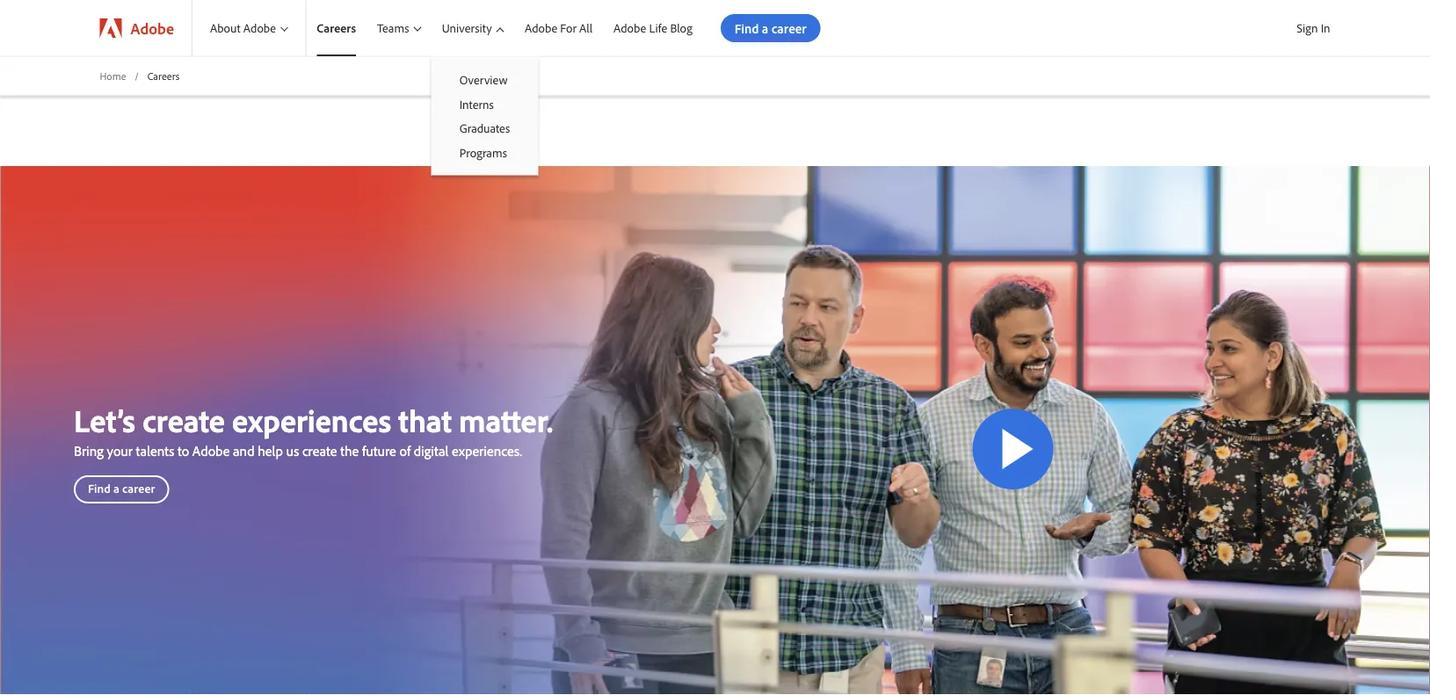 Task type: locate. For each thing, give the bounding box(es) containing it.
that
[[399, 400, 452, 440]]

adobe
[[131, 18, 174, 38], [243, 20, 276, 36], [525, 20, 558, 36], [614, 20, 647, 36], [192, 443, 230, 460]]

group
[[432, 56, 539, 175]]

find a career
[[88, 481, 155, 497]]

adobe right to
[[192, 443, 230, 460]]

adobe for adobe for all
[[525, 20, 558, 36]]

0 vertical spatial create
[[143, 400, 225, 440]]

create right us
[[302, 443, 337, 460]]

careers left the teams
[[317, 20, 356, 36]]

career
[[122, 481, 155, 497]]

in
[[1322, 20, 1331, 36]]

1 horizontal spatial create
[[302, 443, 337, 460]]

interns link
[[432, 92, 539, 116]]

talents
[[136, 443, 174, 460]]

about adobe button
[[193, 0, 305, 56]]

us
[[286, 443, 299, 460]]

careers
[[317, 20, 356, 36], [147, 69, 180, 82]]

create up to
[[143, 400, 225, 440]]

about adobe
[[210, 20, 276, 36]]

adobe left life
[[614, 20, 647, 36]]

careers link
[[306, 0, 367, 56]]

adobe inside 'link'
[[525, 20, 558, 36]]

adobe right about
[[243, 20, 276, 36]]

the
[[340, 443, 359, 460]]

life
[[649, 20, 668, 36]]

a
[[113, 481, 120, 497]]

create
[[143, 400, 225, 440], [302, 443, 337, 460]]

future
[[362, 443, 396, 460]]

adobe for all link
[[514, 0, 603, 56]]

all
[[580, 20, 593, 36]]

sign in button
[[1294, 13, 1335, 43]]

adobe for all
[[525, 20, 593, 36]]

adobe link
[[82, 0, 192, 56]]

graduates link
[[432, 116, 539, 141]]

sign
[[1297, 20, 1319, 36]]

home
[[100, 69, 126, 82]]

adobe left about
[[131, 18, 174, 38]]

careers right home
[[147, 69, 180, 82]]

adobe inside let's create experiences that matter. bring your talents to adobe and help us create the future of digital experiences.
[[192, 443, 230, 460]]

and
[[233, 443, 255, 460]]

1 horizontal spatial careers
[[317, 20, 356, 36]]

1 vertical spatial careers
[[147, 69, 180, 82]]

home link
[[100, 69, 126, 83]]

overview link
[[432, 68, 539, 92]]

interns
[[460, 96, 494, 112]]

0 vertical spatial careers
[[317, 20, 356, 36]]

bring
[[74, 443, 104, 460]]

programs link
[[432, 141, 539, 165]]

0 horizontal spatial careers
[[147, 69, 180, 82]]

0 horizontal spatial create
[[143, 400, 225, 440]]

adobe inside popup button
[[243, 20, 276, 36]]

adobe left for at the top left
[[525, 20, 558, 36]]



Task type: vqa. For each thing, say whether or not it's contained in the screenshot.
Sign In BUTTON
yes



Task type: describe. For each thing, give the bounding box(es) containing it.
university button
[[432, 0, 514, 56]]

experiences
[[232, 400, 391, 440]]

adobe life blog link
[[603, 0, 703, 56]]

of
[[400, 443, 411, 460]]

let's
[[74, 400, 135, 440]]

let's create experiences that matter. bring your talents to adobe and help us create the future of digital experiences.
[[74, 400, 553, 460]]

find a career link
[[74, 476, 169, 504]]

find
[[88, 481, 111, 497]]

help
[[258, 443, 283, 460]]

overview
[[460, 72, 508, 88]]

blog
[[671, 20, 693, 36]]

adobe for adobe
[[131, 18, 174, 38]]

teams
[[377, 20, 409, 36]]

adobe life blog
[[614, 20, 693, 36]]

teams button
[[367, 0, 432, 56]]

digital
[[414, 443, 449, 460]]

group containing overview
[[432, 56, 539, 175]]

matter.
[[459, 400, 553, 440]]

adobe for adobe life blog
[[614, 20, 647, 36]]

graduates
[[460, 121, 510, 136]]

your
[[107, 443, 133, 460]]

sign in
[[1297, 20, 1331, 36]]

programs
[[460, 145, 507, 160]]

1 vertical spatial create
[[302, 443, 337, 460]]

to
[[178, 443, 189, 460]]

for
[[561, 20, 577, 36]]

university
[[442, 20, 492, 36]]

experiences.
[[452, 443, 522, 460]]

about
[[210, 20, 241, 36]]



